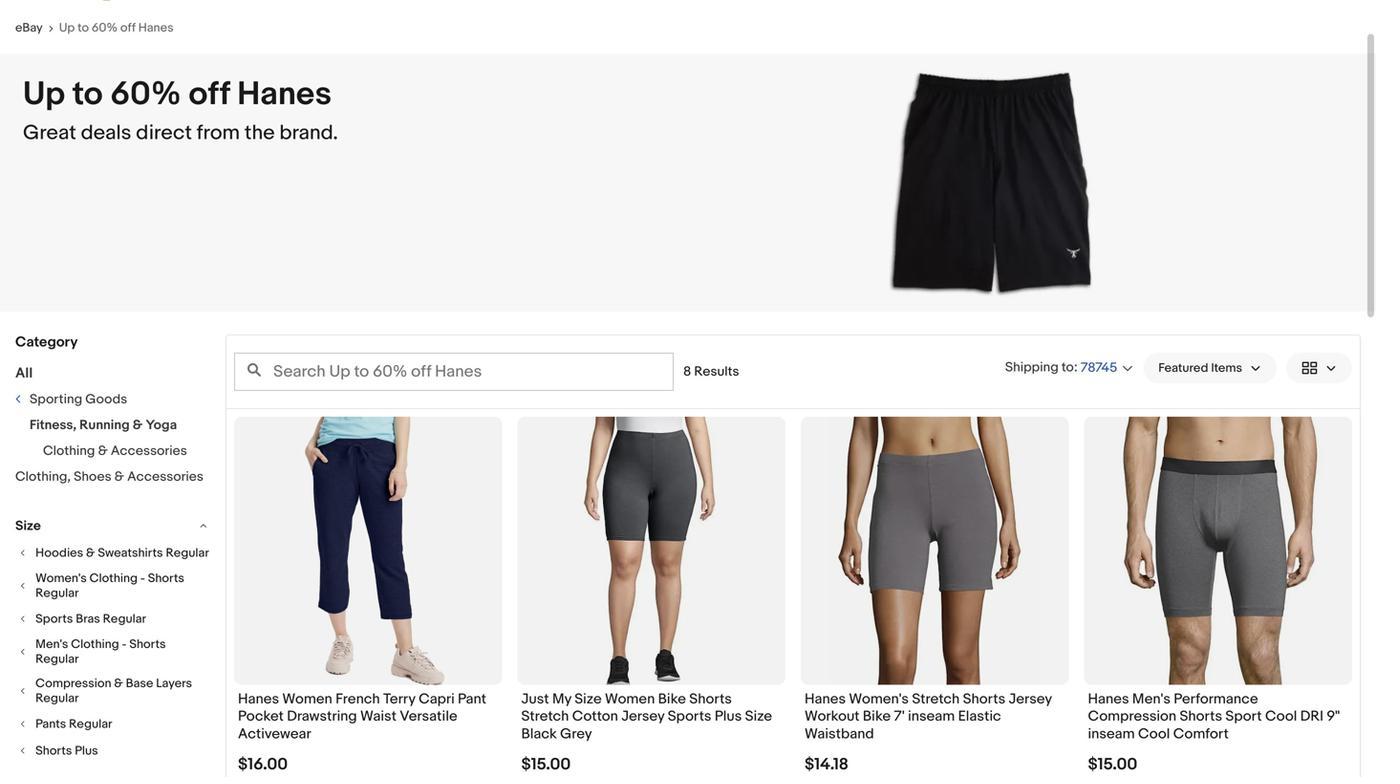 Task type: vqa. For each thing, say whether or not it's contained in the screenshot.
inseam inside the 'hanes women's stretch shorts jersey workout bike 7' inseam elastic waistband'
yes



Task type: locate. For each thing, give the bounding box(es) containing it.
off for up to 60% off hanes great deals direct from the brand.
[[189, 75, 230, 114]]

up right ebay
[[59, 21, 75, 35]]

compression
[[35, 676, 111, 691], [1088, 708, 1177, 725]]

2 $15.00 from the left
[[1088, 755, 1138, 775]]

results
[[694, 364, 739, 380]]

0 horizontal spatial stretch
[[521, 708, 569, 725]]

1 vertical spatial to
[[72, 75, 103, 114]]

women's down hoodies at the bottom of the page
[[35, 571, 87, 586]]

1 horizontal spatial -
[[140, 571, 145, 586]]

pants regular button
[[15, 715, 211, 733]]

accessories
[[111, 443, 187, 459], [127, 469, 204, 485]]

goods
[[85, 391, 127, 408]]

stretch inside the hanes women's stretch shorts jersey workout bike 7' inseam elastic waistband
[[912, 691, 960, 708]]

0 horizontal spatial jersey
[[621, 708, 665, 725]]

size up hoodies at the bottom of the page
[[15, 518, 41, 534]]

1 horizontal spatial compression
[[1088, 708, 1177, 725]]

0 vertical spatial off
[[120, 21, 136, 35]]

just
[[521, 691, 549, 708]]

off
[[120, 21, 136, 35], [189, 75, 230, 114]]

60%
[[92, 21, 118, 35], [110, 75, 181, 114]]

$14.18
[[805, 755, 849, 775]]

0 vertical spatial women's
[[35, 571, 87, 586]]

1 vertical spatial women's
[[849, 691, 909, 708]]

8
[[683, 364, 691, 380]]

0 vertical spatial plus
[[715, 708, 742, 725]]

hanes women french terry capri pant pocket drawstring waist versatile activewear image
[[263, 417, 474, 685]]

1 horizontal spatial women
[[605, 691, 655, 708]]

women's clothing - shorts regular button
[[15, 571, 211, 601]]

up up great
[[23, 75, 65, 114]]

hanes men's performance compression shorts sport cool dri 9" inseam cool comfort image
[[1113, 417, 1324, 685]]

jersey inside just my size women bike shorts stretch cotton jersey sports plus size black grey
[[621, 708, 665, 725]]

bike
[[658, 691, 686, 708], [863, 708, 891, 725]]

plus
[[715, 708, 742, 725], [75, 743, 98, 758]]

women's
[[35, 571, 87, 586], [849, 691, 909, 708]]

shorts
[[148, 571, 184, 586], [129, 637, 166, 652], [689, 691, 732, 708], [963, 691, 1006, 708], [1180, 708, 1223, 725], [35, 743, 72, 758]]

inseam inside the hanes women's stretch shorts jersey workout bike 7' inseam elastic waistband
[[908, 708, 955, 725]]

just my size women bike shorts stretch cotton jersey sports plus size black grey link
[[521, 691, 782, 748]]

0 horizontal spatial inseam
[[908, 708, 955, 725]]

hoodies & sweatshirts regular
[[35, 546, 209, 560]]

stretch
[[912, 691, 960, 708], [521, 708, 569, 725]]

1 horizontal spatial jersey
[[1009, 691, 1052, 708]]

cool left dri at the right bottom of the page
[[1265, 708, 1297, 725]]

0 horizontal spatial off
[[120, 21, 136, 35]]

regular right sweatshirts
[[166, 546, 209, 560]]

0 vertical spatial men's
[[35, 637, 68, 652]]

hanes inside hanes men's performance compression shorts sport cool dri 9" inseam cool comfort
[[1088, 691, 1129, 708]]

women up 'cotton'
[[605, 691, 655, 708]]

sports left bras
[[35, 611, 73, 626]]

0 horizontal spatial $15.00
[[521, 755, 571, 775]]

- down sweatshirts
[[140, 571, 145, 586]]

0 vertical spatial compression
[[35, 676, 111, 691]]

0 vertical spatial up
[[59, 21, 75, 35]]

to right ebay link
[[78, 21, 89, 35]]

hanes
[[138, 21, 174, 35], [237, 75, 332, 114], [238, 691, 279, 708], [805, 691, 846, 708], [1088, 691, 1129, 708]]

men's inside men's clothing - shorts regular compression & base layers regular
[[35, 637, 68, 652]]

to left 78745
[[1062, 359, 1074, 376]]

stretch up black
[[521, 708, 569, 725]]

& inside dropdown button
[[86, 546, 95, 560]]

0 vertical spatial clothing
[[43, 443, 95, 459]]

ebay
[[15, 21, 43, 35]]

all
[[15, 365, 33, 382]]

to
[[78, 21, 89, 35], [72, 75, 103, 114], [1062, 359, 1074, 376]]

comfort
[[1173, 725, 1229, 743]]

inseam right 7'
[[908, 708, 955, 725]]

drawstring
[[287, 708, 357, 725]]

regular
[[166, 546, 209, 560], [35, 586, 79, 601], [103, 611, 146, 626], [35, 652, 79, 667], [35, 691, 79, 706], [69, 717, 112, 731]]

& left "base"
[[114, 676, 123, 691]]

shorts plus
[[35, 743, 98, 758]]

sports right 'cotton'
[[668, 708, 712, 725]]

off inside up to 60% off hanes great deals direct from the brand.
[[189, 75, 230, 114]]

0 vertical spatial -
[[140, 571, 145, 586]]

- for men's
[[122, 637, 127, 652]]

0 horizontal spatial plus
[[75, 743, 98, 758]]

shorts inside just my size women bike shorts stretch cotton jersey sports plus size black grey
[[689, 691, 732, 708]]

clothing down hoodies & sweatshirts regular dropdown button
[[90, 571, 138, 586]]

1 vertical spatial men's
[[1133, 691, 1171, 708]]

regular up bras
[[35, 586, 79, 601]]

performance
[[1174, 691, 1258, 708]]

1 horizontal spatial $15.00
[[1088, 755, 1138, 775]]

yoga
[[146, 417, 177, 433]]

plus inside dropdown button
[[75, 743, 98, 758]]

men's down sports bras regular
[[35, 637, 68, 652]]

hoodies
[[35, 546, 83, 560]]

sports
[[35, 611, 73, 626], [668, 708, 712, 725]]

1 vertical spatial compression
[[1088, 708, 1177, 725]]

shipping to : 78745
[[1005, 359, 1118, 376]]

78745
[[1081, 360, 1118, 376]]

to for up to 60% off hanes
[[78, 21, 89, 35]]

pocket
[[238, 708, 284, 725]]

0 vertical spatial to
[[78, 21, 89, 35]]

size
[[15, 518, 41, 534], [575, 691, 602, 708], [745, 708, 772, 725]]

1 horizontal spatial women's
[[849, 691, 909, 708]]

category
[[15, 334, 78, 351]]

plus inside just my size women bike shorts stretch cotton jersey sports plus size black grey
[[715, 708, 742, 725]]

compression up comfort
[[1088, 708, 1177, 725]]

women's inside women's clothing - shorts regular
[[35, 571, 87, 586]]

banner
[[15, 0, 1361, 6]]

brand.
[[279, 120, 338, 145]]

to for shipping to : 78745
[[1062, 359, 1074, 376]]

clothing down fitness,
[[43, 443, 95, 459]]

jersey inside the hanes women's stretch shorts jersey workout bike 7' inseam elastic waistband
[[1009, 691, 1052, 708]]

regular up shorts plus dropdown button
[[69, 717, 112, 731]]

men's left performance
[[1133, 691, 1171, 708]]

women's inside the hanes women's stretch shorts jersey workout bike 7' inseam elastic waistband
[[849, 691, 909, 708]]

-
[[140, 571, 145, 586], [122, 637, 127, 652]]

items
[[1211, 361, 1243, 375]]

off right ebay link
[[120, 21, 136, 35]]

hoodies & sweatshirts regular button
[[15, 544, 211, 562]]

1 vertical spatial clothing
[[90, 571, 138, 586]]

fitness,
[[30, 417, 76, 433]]

2 vertical spatial clothing
[[71, 637, 119, 652]]

1 horizontal spatial bike
[[863, 708, 891, 725]]

0 horizontal spatial compression
[[35, 676, 111, 691]]

1 vertical spatial plus
[[75, 743, 98, 758]]

size button
[[15, 518, 211, 535]]

1 vertical spatial sports
[[668, 708, 712, 725]]

clothing
[[43, 443, 95, 459], [90, 571, 138, 586], [71, 637, 119, 652]]

pants regular
[[35, 717, 112, 731]]

0 vertical spatial 60%
[[92, 21, 118, 35]]

0 vertical spatial sports
[[35, 611, 73, 626]]

clothing inside women's clothing - shorts regular
[[90, 571, 138, 586]]

2 vertical spatial to
[[1062, 359, 1074, 376]]

inseam left comfort
[[1088, 725, 1135, 743]]

1 women from the left
[[282, 691, 332, 708]]

hanes for $14.18
[[805, 691, 846, 708]]

off up from
[[189, 75, 230, 114]]

shipping
[[1005, 359, 1059, 376]]

1 horizontal spatial cool
[[1265, 708, 1297, 725]]

size inside dropdown button
[[15, 518, 41, 534]]

& down running
[[98, 443, 108, 459]]

cool left comfort
[[1138, 725, 1170, 743]]

sport
[[1226, 708, 1262, 725]]

inseam
[[908, 708, 955, 725], [1088, 725, 1135, 743]]

women
[[282, 691, 332, 708], [605, 691, 655, 708]]

up inside up to 60% off hanes great deals direct from the brand.
[[23, 75, 65, 114]]

- inside men's clothing - shorts regular compression & base layers regular
[[122, 637, 127, 652]]

1 horizontal spatial men's
[[1133, 691, 1171, 708]]

women's up 7'
[[849, 691, 909, 708]]

size left workout
[[745, 708, 772, 725]]

compression inside men's clothing - shorts regular compression & base layers regular
[[35, 676, 111, 691]]

hanes for $15.00
[[1088, 691, 1129, 708]]

- inside women's clothing - shorts regular
[[140, 571, 145, 586]]

1 vertical spatial 60%
[[110, 75, 181, 114]]

shorts inside the hanes women's stretch shorts jersey workout bike 7' inseam elastic waistband
[[963, 691, 1006, 708]]

& right hoodies at the bottom of the page
[[86, 546, 95, 560]]

bike inside the hanes women's stretch shorts jersey workout bike 7' inseam elastic waistband
[[863, 708, 891, 725]]

stretch inside just my size women bike shorts stretch cotton jersey sports plus size black grey
[[521, 708, 569, 725]]

sports inside just my size women bike shorts stretch cotton jersey sports plus size black grey
[[668, 708, 712, 725]]

1 horizontal spatial plus
[[715, 708, 742, 725]]

& inside men's clothing - shorts regular compression & base layers regular
[[114, 676, 123, 691]]

deals
[[81, 120, 131, 145]]

1 horizontal spatial off
[[189, 75, 230, 114]]

1 vertical spatial off
[[189, 75, 230, 114]]

60% right ebay link
[[92, 21, 118, 35]]

stretch up elastic
[[912, 691, 960, 708]]

to up deals
[[72, 75, 103, 114]]

to inside up to 60% off hanes great deals direct from the brand.
[[72, 75, 103, 114]]

to inside the shipping to : 78745
[[1062, 359, 1074, 376]]

men's
[[35, 637, 68, 652], [1133, 691, 1171, 708]]

$15.00 for just my size women bike shorts stretch cotton jersey sports plus size black grey
[[521, 755, 571, 775]]

layers
[[156, 676, 192, 691]]

0 horizontal spatial women's
[[35, 571, 87, 586]]

- down sports bras regular dropdown button
[[122, 637, 127, 652]]

clothing for women's
[[90, 571, 138, 586]]

2 women from the left
[[605, 691, 655, 708]]

ebay link
[[15, 21, 59, 35]]

0 horizontal spatial women
[[282, 691, 332, 708]]

60% inside up to 60% off hanes great deals direct from the brand.
[[110, 75, 181, 114]]

size up 'cotton'
[[575, 691, 602, 708]]

compression up pants regular in the left bottom of the page
[[35, 676, 111, 691]]

versatile
[[400, 708, 457, 725]]

clothing down sports bras regular
[[71, 637, 119, 652]]

hanes women french terry capri pant pocket drawstring waist versatile activewear link
[[238, 691, 498, 748]]

women up "drawstring"
[[282, 691, 332, 708]]

clothing inside men's clothing - shorts regular compression & base layers regular
[[71, 637, 119, 652]]

hanes inside the hanes women french terry capri pant pocket drawstring waist versatile activewear
[[238, 691, 279, 708]]

hanes inside up to 60% off hanes great deals direct from the brand.
[[237, 75, 332, 114]]

0 horizontal spatial cool
[[1138, 725, 1170, 743]]

sporting goods
[[30, 391, 127, 408]]

hanes inside the hanes women's stretch shorts jersey workout bike 7' inseam elastic waistband
[[805, 691, 846, 708]]

up
[[59, 21, 75, 35], [23, 75, 65, 114]]

shorts inside hanes men's performance compression shorts sport cool dri 9" inseam cool comfort
[[1180, 708, 1223, 725]]

jersey
[[1009, 691, 1052, 708], [621, 708, 665, 725]]

1 horizontal spatial sports
[[668, 708, 712, 725]]

great
[[23, 120, 76, 145]]

0 horizontal spatial bike
[[658, 691, 686, 708]]

0 horizontal spatial size
[[15, 518, 41, 534]]

:
[[1074, 359, 1078, 376]]

1 horizontal spatial inseam
[[1088, 725, 1135, 743]]

0 horizontal spatial -
[[122, 637, 127, 652]]

sports inside dropdown button
[[35, 611, 73, 626]]

1 $15.00 from the left
[[521, 755, 571, 775]]

0 horizontal spatial sports
[[35, 611, 73, 626]]

1 vertical spatial up
[[23, 75, 65, 114]]

sports bras regular
[[35, 611, 146, 626]]

featured
[[1159, 361, 1209, 375]]

0 horizontal spatial men's
[[35, 637, 68, 652]]

clothing & accessories link
[[43, 443, 187, 459]]

cotton
[[572, 708, 618, 725]]

60% up direct
[[110, 75, 181, 114]]

1 horizontal spatial stretch
[[912, 691, 960, 708]]

&
[[133, 417, 143, 433], [98, 443, 108, 459], [114, 469, 124, 485], [86, 546, 95, 560], [114, 676, 123, 691]]

1 vertical spatial -
[[122, 637, 127, 652]]



Task type: describe. For each thing, give the bounding box(es) containing it.
women inside just my size women bike shorts stretch cotton jersey sports plus size black grey
[[605, 691, 655, 708]]

up to 60% off hanes main content
[[0, 6, 1376, 777]]

off for up to 60% off hanes
[[120, 21, 136, 35]]

men's clothing - shorts regular button
[[15, 637, 211, 667]]

2 horizontal spatial size
[[745, 708, 772, 725]]

waist
[[360, 708, 397, 725]]

shorts inside dropdown button
[[35, 743, 72, 758]]

waistband
[[805, 725, 874, 743]]

- for women's
[[140, 571, 145, 586]]

up for up to 60% off hanes
[[59, 21, 75, 35]]

grey
[[560, 725, 592, 743]]

hanes men's performance compression shorts sport cool dri 9" inseam cool comfort link
[[1088, 691, 1349, 748]]

hanes women french terry capri pant pocket drawstring waist versatile activewear
[[238, 691, 486, 743]]

clothing, shoes & accessories link
[[15, 469, 204, 485]]

60% for up to 60% off hanes
[[92, 21, 118, 35]]

to for up to 60% off hanes great deals direct from the brand.
[[72, 75, 103, 114]]

running
[[79, 417, 130, 433]]

9"
[[1327, 708, 1340, 725]]

view: gallery view image
[[1302, 358, 1337, 378]]

8 results
[[683, 364, 739, 380]]

hanes women's stretch shorts jersey workout bike 7' inseam elastic waistband link
[[805, 691, 1065, 748]]

& down 'clothing & accessories' link
[[114, 469, 124, 485]]

terry
[[383, 691, 415, 708]]

inseam inside hanes men's performance compression shorts sport cool dri 9" inseam cool comfort
[[1088, 725, 1135, 743]]

sweatshirts
[[98, 546, 163, 560]]

shorts inside women's clothing - shorts regular
[[148, 571, 184, 586]]

just my size women bike shorts stretch cotton jersey sports plus size black grey image
[[546, 417, 757, 685]]

men's inside hanes men's performance compression shorts sport cool dri 9" inseam cool comfort
[[1133, 691, 1171, 708]]

bike inside just my size women bike shorts stretch cotton jersey sports plus size black grey
[[658, 691, 686, 708]]

sporting goods link
[[14, 391, 127, 408]]

shorts plus button
[[15, 742, 211, 759]]

all link
[[15, 365, 33, 382]]

$15.00 for hanes men's performance compression shorts sport cool dri 9" inseam cool comfort
[[1088, 755, 1138, 775]]

clothing for men's
[[71, 637, 119, 652]]

just my size women bike shorts stretch cotton jersey sports plus size black grey
[[521, 691, 772, 743]]

pant
[[458, 691, 486, 708]]

sporting
[[30, 391, 82, 408]]

sports bras regular button
[[15, 610, 211, 627]]

$16.00
[[238, 755, 288, 775]]

compression & base layers regular button
[[15, 676, 211, 706]]

compression inside hanes men's performance compression shorts sport cool dri 9" inseam cool comfort
[[1088, 708, 1177, 725]]

my
[[552, 691, 571, 708]]

from
[[197, 120, 240, 145]]

fitness, running & yoga clothing & accessories clothing, shoes & accessories
[[15, 417, 204, 485]]

Enter your search keyword text field
[[234, 353, 674, 391]]

hanes women's stretch shorts jersey workout bike 7' inseam elastic waistband
[[805, 691, 1052, 743]]

& left "yoga"
[[133, 417, 143, 433]]

60% for up to 60% off hanes great deals direct from the brand.
[[110, 75, 181, 114]]

1 horizontal spatial size
[[575, 691, 602, 708]]

regular up pants
[[35, 691, 79, 706]]

regular down bras
[[35, 652, 79, 667]]

women's clothing - shorts regular
[[35, 571, 184, 601]]

hanes men's performance compression shorts sport cool dri 9" inseam cool comfort
[[1088, 691, 1340, 743]]

featured items
[[1159, 361, 1243, 375]]

base
[[126, 676, 153, 691]]

shorts inside men's clothing - shorts regular compression & base layers regular
[[129, 637, 166, 652]]

hanes women's stretch shorts jersey workout bike 7' inseam elastic waistband image
[[829, 417, 1041, 685]]

up to 60% off hanes
[[59, 21, 174, 35]]

black
[[521, 725, 557, 743]]

elastic
[[958, 708, 1001, 725]]

french
[[336, 691, 380, 708]]

direct
[[136, 120, 192, 145]]

up for up to 60% off hanes great deals direct from the brand.
[[23, 75, 65, 114]]

1 vertical spatial accessories
[[127, 469, 204, 485]]

up to 60% off hanes great deals direct from the brand.
[[23, 75, 338, 145]]

dri
[[1301, 708, 1324, 725]]

the
[[245, 120, 275, 145]]

men's clothing - shorts regular compression & base layers regular
[[35, 637, 192, 706]]

capri
[[419, 691, 455, 708]]

women inside the hanes women french terry capri pant pocket drawstring waist versatile activewear
[[282, 691, 332, 708]]

regular inside women's clothing - shorts regular
[[35, 586, 79, 601]]

clothing inside the fitness, running & yoga clothing & accessories clothing, shoes & accessories
[[43, 443, 95, 459]]

clothing,
[[15, 469, 71, 485]]

hanes for $16.00
[[238, 691, 279, 708]]

featured items button
[[1143, 353, 1277, 383]]

pants
[[35, 717, 66, 731]]

0 vertical spatial accessories
[[111, 443, 187, 459]]

regular down women's clothing - shorts regular "dropdown button"
[[103, 611, 146, 626]]

workout
[[805, 708, 860, 725]]

bras
[[76, 611, 100, 626]]

7'
[[894, 708, 905, 725]]

shoes
[[74, 469, 112, 485]]

activewear
[[238, 725, 311, 743]]



